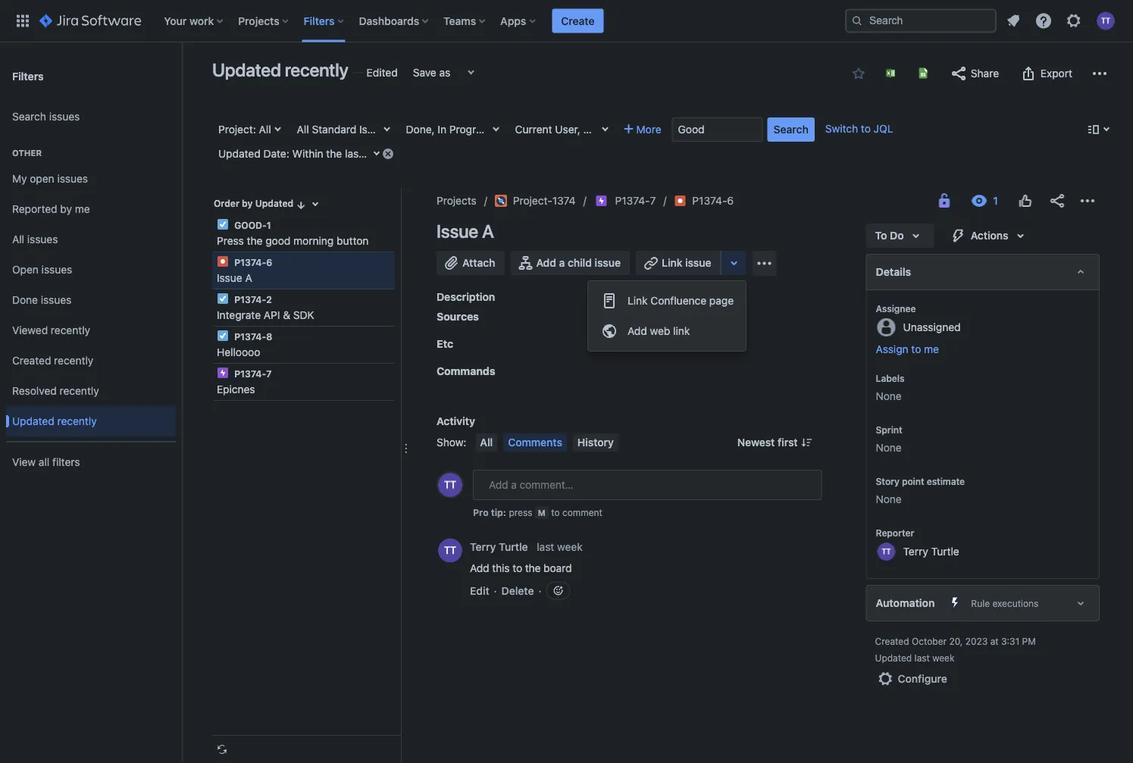Task type: describe. For each thing, give the bounding box(es) containing it.
projects for projects 'popup button'
[[238, 14, 280, 27]]

org-
[[727, 123, 749, 136]]

comments button
[[504, 434, 567, 452]]

your work button
[[159, 9, 229, 33]]

first
[[778, 436, 798, 449]]

description
[[437, 291, 495, 303]]

edit
[[470, 585, 490, 597]]

switch to jql
[[826, 122, 894, 135]]

press the good morning button
[[217, 235, 369, 247]]

good
[[266, 235, 291, 247]]

updated down project:
[[218, 147, 261, 160]]

2 horizontal spatial turtle
[[932, 545, 960, 558]]

ready,
[[538, 123, 570, 136]]

work
[[190, 14, 214, 27]]

3:31
[[1002, 636, 1020, 647]]

the for add this to the board
[[525, 562, 541, 574]]

0 horizontal spatial 7
[[266, 369, 272, 379]]

add web link
[[628, 325, 690, 337]]

open in google sheets image
[[918, 67, 930, 79]]

recently down the 'filters' popup button
[[285, 59, 349, 80]]

epic image
[[596, 195, 608, 207]]

add this to the board
[[470, 562, 572, 574]]

the for updated date: within the last 1 week
[[326, 147, 342, 160]]

1 horizontal spatial p1374-6
[[693, 195, 734, 207]]

view
[[12, 456, 36, 469]]

add web link button
[[588, 316, 746, 347]]

done
[[12, 294, 38, 306]]

link confluence page button
[[588, 286, 746, 316]]

order by updated
[[214, 198, 294, 209]]

last inside created october 20, 2023 at 3:31 pm updated last week
[[915, 653, 930, 664]]

standard
[[312, 123, 357, 136]]

story,
[[602, 123, 631, 136]]

newest first image
[[801, 437, 813, 449]]

delete button
[[502, 584, 534, 599]]

banner containing your work
[[0, 0, 1134, 42]]

in
[[438, 123, 447, 136]]

rule
[[972, 598, 990, 609]]

issues for open issues
[[41, 264, 72, 276]]

created for created recently
[[12, 355, 51, 367]]

by for reported
[[60, 203, 72, 215]]

helloooo
[[217, 346, 260, 359]]

edit button
[[470, 584, 490, 599]]

vote options: no one has voted for this issue yet. image
[[1017, 192, 1035, 210]]

project-1374 link
[[495, 192, 576, 210]]

board
[[544, 562, 572, 574]]

to left jql
[[861, 122, 871, 135]]

none for labels
[[876, 390, 902, 403]]

0 vertical spatial bug image
[[674, 195, 687, 207]]

to inside button
[[912, 343, 922, 356]]

do inside 'dropdown button'
[[668, 123, 682, 136]]

all
[[39, 456, 49, 469]]

to inside dropdown button
[[876, 229, 888, 242]]

1 vertical spatial filters
[[12, 70, 44, 82]]

press
[[217, 235, 244, 247]]

p1374-7 link
[[615, 192, 656, 210]]

Search issues using keywords text field
[[672, 118, 763, 142]]

create
[[561, 14, 595, 27]]

your work
[[164, 14, 214, 27]]

viewed recently link
[[6, 315, 176, 346]]

filters
[[52, 456, 80, 469]]

project:
[[218, 123, 256, 136]]

sprint none
[[876, 425, 903, 454]]

progress,
[[450, 123, 496, 136]]

8
[[266, 331, 272, 342]]

1 vertical spatial a
[[245, 272, 252, 284]]

updated down projects 'popup button'
[[212, 59, 281, 80]]

recently for viewed recently link
[[51, 324, 90, 337]]

created for created october 20, 2023 at 3:31 pm updated last week
[[876, 636, 910, 647]]

unassigned
[[904, 321, 961, 333]]

your profile and settings image
[[1097, 12, 1116, 30]]

me for reported by me
[[75, 203, 90, 215]]

october
[[912, 636, 947, 647]]

p1374-6 link
[[693, 192, 734, 210]]

apps button
[[496, 9, 542, 33]]

1 task from the left
[[461, 123, 484, 136]]

p1374- inside p1374-6 link
[[693, 195, 728, 207]]

0 vertical spatial updated recently
[[212, 59, 349, 80]]

sidebar navigation image
[[165, 61, 199, 91]]

current
[[515, 123, 553, 136]]

all issues
[[12, 233, 58, 246]]

resolved
[[12, 385, 57, 397]]

link for link confluence page
[[628, 295, 648, 307]]

Search field
[[846, 9, 997, 33]]

0 horizontal spatial 1
[[267, 220, 271, 231]]

within
[[292, 147, 324, 160]]

to right this
[[513, 562, 523, 574]]

2023
[[966, 636, 988, 647]]

save as button
[[405, 61, 458, 85]]

pm
[[1023, 636, 1036, 647]]

epic image
[[217, 367, 229, 379]]

done issues link
[[6, 285, 176, 315]]

1 types, from the left
[[388, 123, 420, 136]]

newest
[[738, 436, 775, 449]]

all for all standard issue types,                                 all sub-task issue types,                                 bug,                                 epic,                                 story,                                 task
[[297, 123, 309, 136]]

20,
[[950, 636, 963, 647]]

story point estimate
[[876, 476, 965, 487]]

reporter pin to top. only you can see pinned fields. image
[[918, 527, 930, 539]]

1 horizontal spatial last
[[537, 541, 555, 554]]

profile image of terry turtle image
[[438, 473, 463, 497]]

group containing link confluence page
[[588, 281, 746, 351]]

recently for updated recently link
[[57, 415, 97, 428]]

none inside 'sprint none'
[[876, 442, 902, 454]]

1 vertical spatial 6
[[266, 257, 272, 268]]

open issues link
[[6, 255, 176, 285]]

button
[[337, 235, 369, 247]]

teams
[[444, 14, 476, 27]]

p1374- inside p1374-7 link
[[615, 195, 650, 207]]

0 vertical spatial issue a
[[437, 221, 494, 242]]

updated inside created october 20, 2023 at 3:31 pm updated last week
[[876, 653, 912, 664]]

dashboards
[[359, 14, 419, 27]]

created recently link
[[6, 346, 176, 376]]

p1374- for issue a
[[234, 257, 266, 268]]

my
[[12, 173, 27, 185]]

a
[[559, 257, 565, 269]]

1 horizontal spatial 6
[[728, 195, 734, 207]]

issue left current on the left
[[487, 123, 512, 136]]

switch
[[826, 122, 859, 135]]

issues for done issues
[[41, 294, 72, 306]]

add a child issue
[[537, 257, 621, 269]]

integrate api & sdk
[[217, 309, 315, 322]]

search image
[[852, 15, 864, 27]]

resolved recently
[[12, 385, 99, 397]]

link web pages and more image
[[725, 254, 744, 272]]

me for assign to me
[[925, 343, 940, 356]]

actions image
[[1079, 192, 1097, 210]]

0 horizontal spatial terry
[[470, 541, 496, 554]]

created recently
[[12, 355, 94, 367]]

add for add web link
[[628, 325, 647, 337]]

apps
[[501, 14, 527, 27]]

add for add a child issue
[[537, 257, 557, 269]]

small image
[[853, 67, 865, 80]]

search button
[[768, 118, 815, 142]]

p1374- for integrate api & sdk
[[234, 294, 266, 305]]

switch to jql link
[[826, 122, 894, 135]]

your
[[164, 14, 187, 27]]

all standard issue types,                                 all sub-task issue types,                                 bug,                                 epic,                                 story,                                 task
[[297, 123, 656, 136]]

Add a comment… field
[[473, 470, 822, 500]]

issues for search issues
[[49, 110, 80, 123]]

updated inside other group
[[12, 415, 54, 428]]

to do
[[876, 229, 904, 242]]

save
[[413, 66, 437, 79]]

done,
[[406, 123, 435, 136]]

0 horizontal spatial bug image
[[217, 256, 229, 268]]

done,                                 in progress,                                 launch ready,                                 launched,                                 test,                                 to do button
[[400, 118, 682, 142]]



Task type: vqa. For each thing, say whether or not it's contained in the screenshot.


Task type: locate. For each thing, give the bounding box(es) containing it.
open
[[12, 264, 39, 276]]

add app image
[[756, 254, 774, 273]]

do up 'details' at the top right of page
[[890, 229, 904, 242]]

1 vertical spatial last
[[537, 541, 555, 554]]

7 right epic icon
[[650, 195, 656, 207]]

attach
[[463, 257, 496, 269]]

link
[[662, 257, 683, 269], [628, 295, 648, 307]]

done issues
[[12, 294, 72, 306]]

0 horizontal spatial filters
[[12, 70, 44, 82]]

all
[[259, 123, 271, 136], [297, 123, 309, 136], [423, 123, 435, 136], [12, 233, 24, 246], [480, 436, 493, 449]]

to do button
[[866, 224, 935, 248]]

sources
[[437, 311, 479, 323]]

0 horizontal spatial last
[[345, 147, 363, 160]]

1 horizontal spatial task
[[634, 123, 656, 136]]

issue a down projects link
[[437, 221, 494, 242]]

labels pin to top. only you can see pinned fields. image
[[908, 372, 920, 384]]

terry
[[790, 123, 815, 136], [470, 541, 496, 554], [904, 545, 929, 558]]

link confluence page
[[628, 295, 734, 307]]

1 vertical spatial task image
[[217, 330, 229, 342]]

add inside group
[[628, 325, 647, 337]]

1 horizontal spatial me
[[925, 343, 940, 356]]

me inside other group
[[75, 203, 90, 215]]

1 horizontal spatial filters
[[304, 14, 335, 27]]

p1374- up the 'epicnes'
[[234, 369, 266, 379]]

2 types, from the left
[[515, 123, 547, 136]]

1 vertical spatial updated recently
[[12, 415, 97, 428]]

0 horizontal spatial by
[[60, 203, 72, 215]]

to right assign
[[912, 343, 922, 356]]

reported
[[12, 203, 57, 215]]

recently down viewed recently link
[[54, 355, 94, 367]]

0 horizontal spatial the
[[247, 235, 263, 247]]

launch
[[499, 123, 535, 136]]

p1374- left copy link to issue icon
[[693, 195, 728, 207]]

0 vertical spatial link
[[662, 257, 683, 269]]

0 horizontal spatial created
[[12, 355, 51, 367]]

reported by me
[[12, 203, 90, 215]]

1 vertical spatial me
[[925, 343, 940, 356]]

a up p1374-2
[[245, 272, 252, 284]]

a
[[482, 221, 494, 242], [245, 272, 252, 284]]

all up open
[[12, 233, 24, 246]]

created inside created october 20, 2023 at 3:31 pm updated last week
[[876, 636, 910, 647]]

recently for resolved recently link
[[60, 385, 99, 397]]

p1374-7 up the 'epicnes'
[[232, 369, 272, 379]]

0 horizontal spatial p1374-6
[[232, 257, 272, 268]]

open issues
[[12, 264, 72, 276]]

all right "show:"
[[480, 436, 493, 449]]

p1374- for helloooo
[[234, 331, 266, 342]]

to right m
[[551, 507, 560, 518]]

api
[[264, 309, 280, 322]]

1 vertical spatial none
[[876, 442, 902, 454]]

assign to me
[[876, 343, 940, 356]]

the left board
[[525, 562, 541, 574]]

by right reported on the left top of the page
[[60, 203, 72, 215]]

recently for created recently link
[[54, 355, 94, 367]]

p1374- down press
[[234, 257, 266, 268]]

do
[[668, 123, 682, 136], [890, 229, 904, 242]]

current user,                                 unassigned,                                 eloisefrancis23,                                 org-admins,                                 terry turtle button
[[509, 118, 846, 142]]

1 vertical spatial 7
[[266, 369, 272, 379]]

history button
[[573, 434, 619, 452]]

1 vertical spatial the
[[247, 235, 263, 247]]

do right more
[[668, 123, 682, 136]]

task image up helloooo
[[217, 330, 229, 342]]

admins,
[[749, 123, 787, 136]]

bug,
[[550, 123, 573, 136]]

projects link
[[437, 192, 477, 210]]

small image
[[295, 199, 307, 211]]

recently up created recently
[[51, 324, 90, 337]]

p1374-6 up link web pages and more icon
[[693, 195, 734, 207]]

terry right admins,
[[790, 123, 815, 136]]

none
[[876, 390, 902, 403], [876, 442, 902, 454], [876, 493, 902, 506]]

issues inside my open issues link
[[57, 173, 88, 185]]

0 vertical spatial filters
[[304, 14, 335, 27]]

details
[[876, 266, 912, 278]]

appswitcher icon image
[[14, 12, 32, 30]]

view all filters link
[[6, 447, 176, 478]]

0 vertical spatial 6
[[728, 195, 734, 207]]

0 horizontal spatial week
[[373, 147, 399, 160]]

0 horizontal spatial terry turtle
[[470, 541, 528, 554]]

2 horizontal spatial week
[[933, 653, 955, 664]]

task image up press
[[217, 218, 229, 231]]

2 task image from the top
[[217, 330, 229, 342]]

all standard issue types,                                 all sub-task issue types,                                 bug,                                 epic,                                 story,                                 task button
[[291, 118, 656, 142]]

me down my open issues link
[[75, 203, 90, 215]]

2 horizontal spatial last
[[915, 653, 930, 664]]

newest first
[[738, 436, 798, 449]]

test,
[[627, 123, 651, 136]]

p1374- for epicnes
[[234, 369, 266, 379]]

primary element
[[9, 0, 846, 42]]

add reaction image
[[552, 585, 565, 597]]

p1374-6 down press
[[232, 257, 272, 268]]

projects for projects link
[[437, 195, 477, 207]]

3 none from the top
[[876, 493, 902, 506]]

menu bar containing all
[[473, 434, 622, 452]]

created left "october"
[[876, 636, 910, 647]]

search
[[12, 110, 46, 123], [774, 123, 809, 136]]

settings image
[[1065, 12, 1084, 30]]

viewed
[[12, 324, 48, 337]]

view all filters
[[12, 456, 80, 469]]

me
[[75, 203, 90, 215], [925, 343, 940, 356]]

0 vertical spatial p1374-7
[[615, 195, 656, 207]]

1 vertical spatial p1374-6
[[232, 257, 272, 268]]

0 vertical spatial to
[[654, 123, 665, 136]]

issues inside open issues link
[[41, 264, 72, 276]]

issues inside all issues link
[[27, 233, 58, 246]]

add left this
[[470, 562, 490, 574]]

0 horizontal spatial search
[[12, 110, 46, 123]]

search inside search button
[[774, 123, 809, 136]]

me inside button
[[925, 343, 940, 356]]

search left switch
[[774, 123, 809, 136]]

task image for helloooo
[[217, 330, 229, 342]]

all for all issues
[[12, 233, 24, 246]]

by inside other group
[[60, 203, 72, 215]]

story
[[876, 476, 900, 487]]

configure link
[[868, 667, 957, 692]]

2 vertical spatial week
[[933, 653, 955, 664]]

all inside button
[[480, 436, 493, 449]]

terry up this
[[470, 541, 496, 554]]

bug image
[[674, 195, 687, 207], [217, 256, 229, 268]]

search for search
[[774, 123, 809, 136]]

by for order
[[242, 198, 253, 209]]

terry turtle down the reporter pin to top. only you can see pinned fields. 'icon'
[[904, 545, 960, 558]]

a up 'attach'
[[482, 221, 494, 242]]

1 horizontal spatial created
[[876, 636, 910, 647]]

terry turtle up this
[[470, 541, 528, 554]]

to right test,
[[654, 123, 665, 136]]

1 horizontal spatial bug image
[[674, 195, 687, 207]]

1 vertical spatial add
[[628, 325, 647, 337]]

0 vertical spatial the
[[326, 147, 342, 160]]

0 vertical spatial 1
[[365, 147, 370, 160]]

week inside created october 20, 2023 at 3:31 pm updated last week
[[933, 653, 955, 664]]

0 vertical spatial a
[[482, 221, 494, 242]]

automation element
[[866, 585, 1100, 622]]

issue left link web pages and more icon
[[686, 257, 712, 269]]

filters inside the 'filters' popup button
[[304, 14, 335, 27]]

tip:
[[491, 507, 507, 518]]

0 vertical spatial last
[[345, 147, 363, 160]]

1 vertical spatial bug image
[[217, 256, 229, 268]]

do inside dropdown button
[[890, 229, 904, 242]]

to
[[654, 123, 665, 136], [876, 229, 888, 242]]

2 vertical spatial add
[[470, 562, 490, 574]]

none down story
[[876, 493, 902, 506]]

terry turtle
[[470, 541, 528, 554], [904, 545, 960, 558]]

created october 20, 2023 at 3:31 pm updated last week
[[876, 636, 1036, 664]]

0 horizontal spatial turtle
[[499, 541, 528, 554]]

recently down created recently link
[[60, 385, 99, 397]]

updated up configure link
[[876, 653, 912, 664]]

task image
[[217, 293, 229, 305]]

task image
[[217, 218, 229, 231], [217, 330, 229, 342]]

1 horizontal spatial updated recently
[[212, 59, 349, 80]]

1 up good
[[267, 220, 271, 231]]

created down viewed
[[12, 355, 51, 367]]

1 none from the top
[[876, 390, 902, 403]]

0 horizontal spatial a
[[245, 272, 252, 284]]

0 vertical spatial task image
[[217, 218, 229, 231]]

banner
[[0, 0, 1134, 42]]

web
[[650, 325, 671, 337]]

link issue
[[662, 257, 712, 269]]

updated recently inside other group
[[12, 415, 97, 428]]

0 horizontal spatial 6
[[266, 257, 272, 268]]

0 vertical spatial projects
[[238, 14, 280, 27]]

add left web
[[628, 325, 647, 337]]

open in microsoft excel image
[[885, 67, 897, 79]]

0 vertical spatial add
[[537, 257, 557, 269]]

link for link issue
[[662, 257, 683, 269]]

all for all
[[480, 436, 493, 449]]

activity
[[437, 415, 475, 428]]

0 horizontal spatial projects
[[238, 14, 280, 27]]

updated left small image
[[255, 198, 294, 209]]

created inside other group
[[12, 355, 51, 367]]

1 horizontal spatial by
[[242, 198, 253, 209]]

pro
[[473, 507, 489, 518]]

add for add this to the board
[[470, 562, 490, 574]]

issues inside search issues link
[[49, 110, 80, 123]]

1 vertical spatial p1374-7
[[232, 369, 272, 379]]

search inside search issues link
[[12, 110, 46, 123]]

p1374- up helloooo
[[234, 331, 266, 342]]

issues for all issues
[[27, 233, 58, 246]]

2 vertical spatial last
[[915, 653, 930, 664]]

this
[[492, 562, 510, 574]]

1374
[[553, 195, 576, 207]]

7
[[650, 195, 656, 207], [266, 369, 272, 379]]

share
[[971, 67, 1000, 80]]

menu bar
[[473, 434, 622, 452]]

2
[[266, 294, 272, 305]]

open
[[30, 173, 54, 185]]

search for search issues
[[12, 110, 46, 123]]

0 horizontal spatial issue
[[595, 257, 621, 269]]

other group
[[6, 132, 176, 441]]

last week
[[537, 541, 583, 554]]

recently down resolved recently link
[[57, 415, 97, 428]]

1 horizontal spatial week
[[557, 541, 583, 554]]

updated recently down projects 'popup button'
[[212, 59, 349, 80]]

1 horizontal spatial issue
[[686, 257, 712, 269]]

commands
[[437, 365, 496, 378]]

0 horizontal spatial link
[[628, 295, 648, 307]]

all up date:
[[259, 123, 271, 136]]

0 vertical spatial 7
[[650, 195, 656, 207]]

comment
[[563, 507, 603, 518]]

0 vertical spatial do
[[668, 123, 682, 136]]

reported by me link
[[6, 194, 176, 224]]

history
[[578, 436, 614, 449]]

the down good-1
[[247, 235, 263, 247]]

2 horizontal spatial the
[[525, 562, 541, 574]]

filters up search issues
[[12, 70, 44, 82]]

integrate
[[217, 309, 261, 322]]

turtle up automation element at right bottom
[[932, 545, 960, 558]]

6 down good
[[266, 257, 272, 268]]

last up board
[[537, 541, 555, 554]]

1 horizontal spatial turtle
[[818, 123, 846, 136]]

task
[[461, 123, 484, 136], [634, 123, 656, 136]]

updated recently
[[212, 59, 349, 80], [12, 415, 97, 428]]

to up 'details' at the top right of page
[[876, 229, 888, 242]]

2 horizontal spatial terry
[[904, 545, 929, 558]]

1 issue from the left
[[595, 257, 621, 269]]

issue right 'child'
[[595, 257, 621, 269]]

project 1374 image
[[495, 195, 507, 207]]

export button
[[1012, 61, 1081, 86]]

p1374- right epic icon
[[615, 195, 650, 207]]

1 vertical spatial week
[[557, 541, 583, 554]]

press
[[509, 507, 533, 518]]

point
[[902, 476, 925, 487]]

p1374- up integrate
[[234, 294, 266, 305]]

details element
[[866, 254, 1100, 290]]

2 vertical spatial the
[[525, 562, 541, 574]]

as
[[440, 66, 451, 79]]

share image
[[1049, 192, 1067, 210]]

1 horizontal spatial 7
[[650, 195, 656, 207]]

&
[[283, 309, 291, 322]]

1 horizontal spatial link
[[662, 257, 683, 269]]

none down labels
[[876, 390, 902, 403]]

1 horizontal spatial add
[[537, 257, 557, 269]]

updated recently link
[[6, 406, 176, 437]]

1 horizontal spatial p1374-7
[[615, 195, 656, 207]]

delete
[[502, 585, 534, 597]]

2 issue from the left
[[686, 257, 712, 269]]

0 horizontal spatial p1374-7
[[232, 369, 272, 379]]

2 vertical spatial none
[[876, 493, 902, 506]]

0 vertical spatial created
[[12, 355, 51, 367]]

2 horizontal spatial add
[[628, 325, 647, 337]]

7 down 8
[[266, 369, 272, 379]]

me down unassigned on the top
[[925, 343, 940, 356]]

p1374-7 right epic icon
[[615, 195, 656, 207]]

task right story, at the right
[[634, 123, 656, 136]]

epic,
[[576, 123, 600, 136]]

1 horizontal spatial terry turtle
[[904, 545, 960, 558]]

filters
[[304, 14, 335, 27], [12, 70, 44, 82]]

last down standard
[[345, 147, 363, 160]]

1 horizontal spatial the
[[326, 147, 342, 160]]

help image
[[1035, 12, 1053, 30]]

turtle inside "dropdown button"
[[818, 123, 846, 136]]

bug image left p1374-6 link
[[674, 195, 687, 207]]

0 horizontal spatial issue a
[[217, 272, 252, 284]]

task right in
[[461, 123, 484, 136]]

0 horizontal spatial types,
[[388, 123, 420, 136]]

issues inside done issues link
[[41, 294, 72, 306]]

1 horizontal spatial terry
[[790, 123, 815, 136]]

p1374-2
[[232, 294, 272, 305]]

1 left "remove criteria" "icon"
[[365, 147, 370, 160]]

none down sprint
[[876, 442, 902, 454]]

turtle up add this to the board
[[499, 541, 528, 554]]

terry down the reporter pin to top. only you can see pinned fields. 'icon'
[[904, 545, 929, 558]]

none for story point estimate
[[876, 493, 902, 506]]

done,                                 in progress,                                 launch ready,                                 launched,                                 test,                                 to do
[[406, 123, 682, 136]]

good-
[[234, 220, 267, 231]]

1 task image from the top
[[217, 218, 229, 231]]

link up link confluence page button
[[662, 257, 683, 269]]

projects left project 1374 icon at left
[[437, 195, 477, 207]]

updated recently down resolved recently
[[12, 415, 97, 428]]

0 horizontal spatial task
[[461, 123, 484, 136]]

last down "october"
[[915, 653, 930, 664]]

link inside group
[[628, 295, 648, 307]]

jira software image
[[39, 12, 141, 30], [39, 12, 141, 30]]

teams button
[[439, 9, 492, 33]]

1 vertical spatial link
[[628, 295, 648, 307]]

0 horizontal spatial add
[[470, 562, 490, 574]]

terry inside current user,                                 unassigned,                                 eloisefrancis23,                                 org-admins,                                 terry turtle "dropdown button"
[[790, 123, 815, 136]]

all up within
[[297, 123, 309, 136]]

search issues
[[12, 110, 80, 123]]

projects button
[[234, 9, 295, 33]]

search up other
[[12, 110, 46, 123]]

1 horizontal spatial projects
[[437, 195, 477, 207]]

resolved recently link
[[6, 376, 176, 406]]

the down standard
[[326, 147, 342, 160]]

to inside 'dropdown button'
[[654, 123, 665, 136]]

at
[[991, 636, 999, 647]]

1 horizontal spatial to
[[876, 229, 888, 242]]

1 vertical spatial to
[[876, 229, 888, 242]]

issue down projects link
[[437, 221, 478, 242]]

attach button
[[437, 251, 505, 275]]

0 horizontal spatial to
[[654, 123, 665, 136]]

copy link to issue image
[[731, 194, 743, 206]]

last
[[345, 147, 363, 160], [537, 541, 555, 554], [915, 653, 930, 664]]

to
[[861, 122, 871, 135], [912, 343, 922, 356], [551, 507, 560, 518], [513, 562, 523, 574]]

issue a up task image
[[217, 272, 252, 284]]

notifications image
[[1005, 12, 1023, 30]]

0 vertical spatial none
[[876, 390, 902, 403]]

2 none from the top
[[876, 442, 902, 454]]

projects right work
[[238, 14, 280, 27]]

bug image down press
[[217, 256, 229, 268]]

by right order
[[242, 198, 253, 209]]

updated down resolved at left bottom
[[12, 415, 54, 428]]

link up add web link
[[628, 295, 648, 307]]

projects inside 'popup button'
[[238, 14, 280, 27]]

1 vertical spatial issue a
[[217, 272, 252, 284]]

1 horizontal spatial search
[[774, 123, 809, 136]]

actions button
[[941, 224, 1039, 248]]

6 up link web pages and more icon
[[728, 195, 734, 207]]

all left in
[[423, 123, 435, 136]]

filters right projects 'popup button'
[[304, 14, 335, 27]]

actions
[[971, 229, 1009, 242]]

task image for press the good morning button
[[217, 218, 229, 231]]

child
[[568, 257, 592, 269]]

1 horizontal spatial 1
[[365, 147, 370, 160]]

2 task from the left
[[634, 123, 656, 136]]

issue up "remove criteria" "icon"
[[359, 123, 385, 136]]

turtle
[[818, 123, 846, 136], [499, 541, 528, 554], [932, 545, 960, 558]]

group
[[588, 281, 746, 351]]

add left a
[[537, 257, 557, 269]]

1 horizontal spatial do
[[890, 229, 904, 242]]

turtle right search button
[[818, 123, 846, 136]]

remove criteria image
[[382, 147, 394, 160]]

1 horizontal spatial a
[[482, 221, 494, 242]]

issue up task image
[[217, 272, 242, 284]]

0 vertical spatial week
[[373, 147, 399, 160]]

all inside other group
[[12, 233, 24, 246]]

1 horizontal spatial types,
[[515, 123, 547, 136]]



